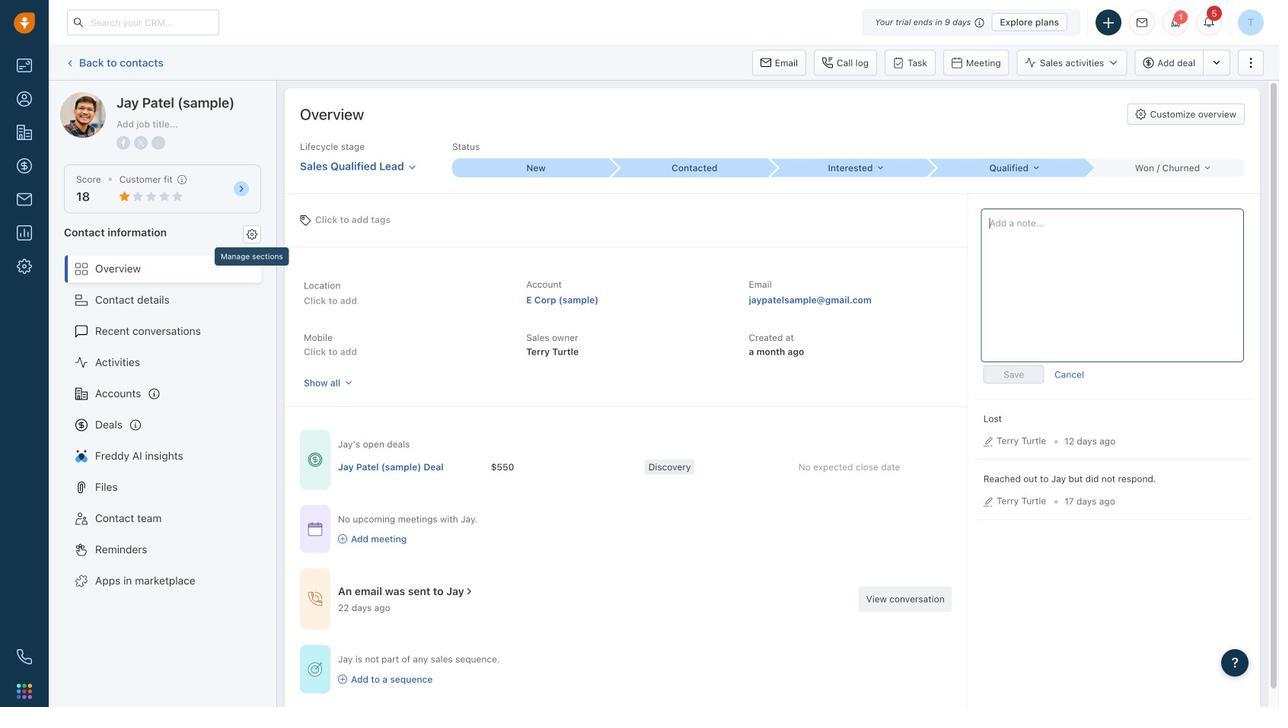 Task type: vqa. For each thing, say whether or not it's contained in the screenshot.
SEND EMAIL image
yes



Task type: locate. For each thing, give the bounding box(es) containing it.
row
[[338, 452, 953, 483]]

tooltip
[[215, 247, 289, 270]]

freshworks switcher image
[[17, 684, 32, 700]]

cell
[[338, 452, 491, 483]]

container_wx8msf4aqz5i3rn1 image
[[308, 453, 323, 468], [308, 522, 323, 537], [465, 587, 475, 597], [308, 592, 323, 607], [308, 662, 323, 678], [338, 675, 347, 685]]



Task type: describe. For each thing, give the bounding box(es) containing it.
send email image
[[1137, 18, 1148, 28]]

phone image
[[17, 650, 32, 665]]

container_wx8msf4aqz5i3rn1 image
[[338, 535, 347, 544]]

mng settings image
[[247, 229, 258, 240]]

Search your CRM... text field
[[67, 10, 219, 35]]

phone element
[[9, 642, 40, 673]]



